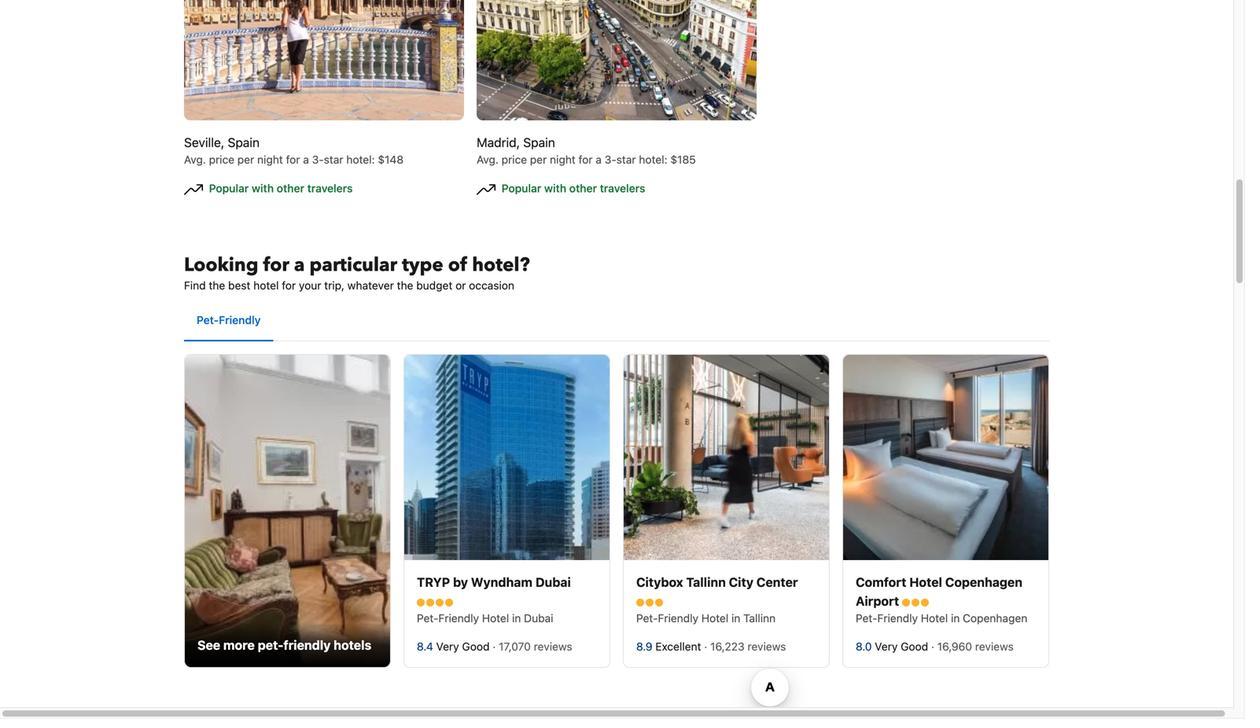 Task type: vqa. For each thing, say whether or not it's contained in the screenshot.
Citybox Tallinn City Center Friendly
yes



Task type: describe. For each thing, give the bounding box(es) containing it.
other for madrid, spain
[[569, 182, 597, 195]]

hotel?
[[472, 252, 530, 278]]

see
[[197, 638, 220, 653]]

very for tryp by wyndham dubai
[[436, 640, 459, 653]]

more
[[223, 638, 255, 653]]

scored 8.0 element
[[856, 640, 875, 653]]

8.0 very good 16,960 reviews
[[856, 640, 1017, 653]]

travelers for madrid, spain
[[600, 182, 645, 195]]

8.0
[[856, 640, 872, 653]]

citybox tallinn city center image
[[624, 355, 829, 560]]

friendly inside button
[[219, 314, 261, 327]]

avg. for madrid, spain
[[477, 153, 499, 166]]

scored 8.4 element
[[417, 640, 436, 653]]

whatever
[[348, 279, 394, 292]]

pet-friendly hotel in dubai
[[417, 612, 553, 625]]

budget
[[416, 279, 453, 292]]

tryp by wyndham dubai
[[417, 575, 571, 590]]

rated very good element for hotel
[[875, 640, 931, 653]]

8.4
[[417, 640, 433, 653]]

rated very good element for by
[[436, 640, 493, 653]]

friendly for tryp by wyndham dubai
[[439, 612, 479, 625]]

reviews for dubai
[[534, 640, 572, 653]]

trip,
[[324, 279, 345, 292]]

0 vertical spatial dubai
[[536, 575, 571, 590]]

hotel for tryp by wyndham dubai
[[482, 612, 509, 625]]

friendly for comfort hotel copenhagen airport
[[878, 612, 918, 625]]

best
[[228, 279, 251, 292]]

night for seville, spain
[[257, 153, 283, 166]]

popular with other travelers for seville, spain
[[206, 182, 353, 195]]

friendly
[[284, 638, 331, 653]]

hotel
[[253, 279, 279, 292]]

price for seville,
[[209, 153, 235, 166]]

3- for madrid, spain
[[605, 153, 617, 166]]

star for madrid, spain
[[617, 153, 636, 166]]

pet-friendly hotel in tallinn
[[636, 612, 776, 625]]

1 vertical spatial dubai
[[524, 612, 553, 625]]

hotel: for madrid, spain
[[639, 153, 668, 166]]

16,960
[[938, 640, 972, 653]]

hotel for comfort hotel copenhagen airport
[[921, 612, 948, 625]]

hotel for citybox tallinn city center
[[702, 612, 729, 625]]

a for madrid, spain
[[596, 153, 602, 166]]

citybox
[[636, 575, 683, 590]]

friendly for citybox tallinn city center
[[658, 612, 699, 625]]

particular
[[310, 252, 397, 278]]

city
[[729, 575, 754, 590]]

pet- inside button
[[197, 314, 219, 327]]

comfort hotel copenhagen airport image
[[843, 355, 1049, 560]]

from 16,960 reviews element
[[931, 640, 1017, 653]]

hotels
[[334, 638, 372, 653]]

center
[[757, 575, 798, 590]]

see more pet-friendly hotels
[[197, 638, 372, 653]]

price for madrid,
[[502, 153, 527, 166]]

type
[[402, 252, 443, 278]]

airport
[[856, 594, 899, 609]]

travelers for seville, spain
[[307, 182, 353, 195]]

with for madrid, spain
[[544, 182, 566, 195]]

a for seville, spain
[[303, 153, 309, 166]]

for inside madrid, spain avg. price per night for a 3-star hotel: $185
[[579, 153, 593, 166]]

very for comfort hotel copenhagen airport
[[875, 640, 898, 653]]

per for seville, spain
[[237, 153, 254, 166]]

in for city
[[732, 612, 741, 625]]



Task type: locate. For each thing, give the bounding box(es) containing it.
0 horizontal spatial avg.
[[184, 153, 206, 166]]

the down looking at the left of page
[[209, 279, 225, 292]]

hotel up 8.4 very good 17,070 reviews
[[482, 612, 509, 625]]

with for seville, spain
[[252, 182, 274, 195]]

2 horizontal spatial reviews
[[975, 640, 1014, 653]]

1 spain from the left
[[228, 135, 260, 150]]

spain
[[228, 135, 260, 150], [523, 135, 555, 150]]

with
[[252, 182, 274, 195], [544, 182, 566, 195]]

travelers
[[307, 182, 353, 195], [600, 182, 645, 195]]

2 popular from the left
[[502, 182, 542, 195]]

17,070
[[499, 640, 531, 653]]

reviews
[[534, 640, 572, 653], [748, 640, 786, 653], [975, 640, 1014, 653]]

0 horizontal spatial with
[[252, 182, 274, 195]]

for
[[286, 153, 300, 166], [579, 153, 593, 166], [263, 252, 289, 278], [282, 279, 296, 292]]

1 avg. from the left
[[184, 153, 206, 166]]

popular with other travelers down madrid, spain avg. price per night for a 3-star hotel: $185 at top
[[499, 182, 645, 195]]

comfort
[[856, 575, 907, 590]]

2 hotel: from the left
[[639, 153, 668, 166]]

1 horizontal spatial per
[[530, 153, 547, 166]]

0 horizontal spatial price
[[209, 153, 235, 166]]

2 rated very good element from the left
[[875, 640, 931, 653]]

0 vertical spatial tallinn
[[686, 575, 726, 590]]

1 horizontal spatial the
[[397, 279, 413, 292]]

1 horizontal spatial in
[[732, 612, 741, 625]]

pet- up scored 8.9 element
[[636, 612, 658, 625]]

tryp by wyndham dubai image
[[404, 355, 610, 560]]

madrid,
[[477, 135, 520, 150]]

0 horizontal spatial very
[[436, 640, 459, 653]]

price
[[209, 153, 235, 166], [502, 153, 527, 166]]

popular
[[209, 182, 249, 195], [502, 182, 542, 195]]

star for seville, spain
[[324, 153, 343, 166]]

other
[[277, 182, 304, 195], [569, 182, 597, 195]]

find
[[184, 279, 206, 292]]

hotel up 8.9 excellent 16,223 reviews
[[702, 612, 729, 625]]

1 with from the left
[[252, 182, 274, 195]]

2 travelers from the left
[[600, 182, 645, 195]]

1 3- from the left
[[312, 153, 324, 166]]

star inside "seville, spain avg. price per night for a 3-star hotel: $148"
[[324, 153, 343, 166]]

2 night from the left
[[550, 153, 576, 166]]

2 3- from the left
[[605, 153, 617, 166]]

0 horizontal spatial per
[[237, 153, 254, 166]]

very right 8.4
[[436, 640, 459, 653]]

pet-friendly button
[[184, 300, 273, 341]]

star left $185
[[617, 153, 636, 166]]

0 horizontal spatial reviews
[[534, 640, 572, 653]]

of
[[448, 252, 467, 278]]

1 hotel: from the left
[[346, 153, 375, 166]]

travelers down "seville, spain avg. price per night for a 3-star hotel: $148"
[[307, 182, 353, 195]]

avg.
[[184, 153, 206, 166], [477, 153, 499, 166]]

with down madrid, spain avg. price per night for a 3-star hotel: $185 at top
[[544, 182, 566, 195]]

scored 8.9 element
[[636, 640, 656, 653]]

popular with other travelers down "seville, spain avg. price per night for a 3-star hotel: $148"
[[206, 182, 353, 195]]

price down seville,
[[209, 153, 235, 166]]

avg. down madrid,
[[477, 153, 499, 166]]

0 horizontal spatial star
[[324, 153, 343, 166]]

1 horizontal spatial other
[[569, 182, 597, 195]]

$148
[[378, 153, 404, 166]]

1 horizontal spatial travelers
[[600, 182, 645, 195]]

with down "seville, spain avg. price per night for a 3-star hotel: $148"
[[252, 182, 274, 195]]

1 horizontal spatial good
[[901, 640, 928, 653]]

per inside "seville, spain avg. price per night for a 3-star hotel: $148"
[[237, 153, 254, 166]]

1 reviews from the left
[[534, 640, 572, 653]]

or
[[456, 279, 466, 292]]

2 popular with other travelers from the left
[[499, 182, 645, 195]]

popular down madrid,
[[502, 182, 542, 195]]

2 with from the left
[[544, 182, 566, 195]]

looking
[[184, 252, 258, 278]]

pet- for citybox tallinn city center
[[636, 612, 658, 625]]

spain inside "seville, spain avg. price per night for a 3-star hotel: $148"
[[228, 135, 260, 150]]

0 horizontal spatial other
[[277, 182, 304, 195]]

price inside "seville, spain avg. price per night for a 3-star hotel: $148"
[[209, 153, 235, 166]]

0 horizontal spatial hotel:
[[346, 153, 375, 166]]

rated very good element down pet-friendly hotel in dubai
[[436, 640, 493, 653]]

good for by
[[462, 640, 490, 653]]

1 horizontal spatial night
[[550, 153, 576, 166]]

seville,
[[184, 135, 224, 150]]

per inside madrid, spain avg. price per night for a 3-star hotel: $185
[[530, 153, 547, 166]]

1 horizontal spatial tallinn
[[744, 612, 776, 625]]

seville, spain avg. price per night for a 3-star hotel: $148
[[184, 135, 404, 166]]

pet-
[[197, 314, 219, 327], [417, 612, 439, 625], [636, 612, 658, 625], [856, 612, 878, 625]]

1 horizontal spatial avg.
[[477, 153, 499, 166]]

occasion
[[469, 279, 514, 292]]

1 horizontal spatial popular with other travelers
[[499, 182, 645, 195]]

per
[[237, 153, 254, 166], [530, 153, 547, 166]]

hotel
[[910, 575, 942, 590], [482, 612, 509, 625], [702, 612, 729, 625], [921, 612, 948, 625]]

per for madrid, spain
[[530, 153, 547, 166]]

0 horizontal spatial popular with other travelers
[[206, 182, 353, 195]]

1 popular with other travelers from the left
[[206, 182, 353, 195]]

popular with other travelers for madrid, spain
[[499, 182, 645, 195]]

hotel:
[[346, 153, 375, 166], [639, 153, 668, 166]]

friendly
[[219, 314, 261, 327], [439, 612, 479, 625], [658, 612, 699, 625], [878, 612, 918, 625]]

2 per from the left
[[530, 153, 547, 166]]

hotel: inside "seville, spain avg. price per night for a 3-star hotel: $148"
[[346, 153, 375, 166]]

copenhagen inside the comfort hotel copenhagen airport
[[945, 575, 1023, 590]]

dubai
[[536, 575, 571, 590], [524, 612, 553, 625]]

citybox tallinn city center
[[636, 575, 798, 590]]

for inside "seville, spain avg. price per night for a 3-star hotel: $148"
[[286, 153, 300, 166]]

1 horizontal spatial very
[[875, 640, 898, 653]]

pet-friendly
[[197, 314, 261, 327]]

1 horizontal spatial 3-
[[605, 153, 617, 166]]

spain inside madrid, spain avg. price per night for a 3-star hotel: $185
[[523, 135, 555, 150]]

very right 8.0
[[875, 640, 898, 653]]

3- inside "seville, spain avg. price per night for a 3-star hotel: $148"
[[312, 153, 324, 166]]

1 very from the left
[[436, 640, 459, 653]]

star left $148
[[324, 153, 343, 166]]

other for seville, spain
[[277, 182, 304, 195]]

friendly down by
[[439, 612, 479, 625]]

spain right madrid,
[[523, 135, 555, 150]]

2 very from the left
[[875, 640, 898, 653]]

friendly down best
[[219, 314, 261, 327]]

travelers down madrid, spain avg. price per night for a 3-star hotel: $185 at top
[[600, 182, 645, 195]]

1 in from the left
[[512, 612, 521, 625]]

hotel: for seville, spain
[[346, 153, 375, 166]]

avg. down seville,
[[184, 153, 206, 166]]

1 vertical spatial copenhagen
[[963, 612, 1028, 625]]

3 in from the left
[[951, 612, 960, 625]]

looking for a particular type of hotel? find the best hotel for your trip, whatever the budget or occasion
[[184, 252, 530, 292]]

the down type
[[397, 279, 413, 292]]

hotel: left $148
[[346, 153, 375, 166]]

a inside "seville, spain avg. price per night for a 3-star hotel: $148"
[[303, 153, 309, 166]]

1 rated very good element from the left
[[436, 640, 493, 653]]

1 horizontal spatial star
[[617, 153, 636, 166]]

popular for seville,
[[209, 182, 249, 195]]

copenhagen up from 16,960 reviews element on the right of the page
[[963, 612, 1028, 625]]

tallinn up 'from 16,223 reviews' element
[[744, 612, 776, 625]]

0 horizontal spatial 3-
[[312, 153, 324, 166]]

0 horizontal spatial the
[[209, 279, 225, 292]]

hotel down the comfort hotel copenhagen airport
[[921, 612, 948, 625]]

spain right seville,
[[228, 135, 260, 150]]

0 horizontal spatial tallinn
[[686, 575, 726, 590]]

1 night from the left
[[257, 153, 283, 166]]

3- left $185
[[605, 153, 617, 166]]

$185
[[671, 153, 696, 166]]

in
[[512, 612, 521, 625], [732, 612, 741, 625], [951, 612, 960, 625]]

3- for seville, spain
[[312, 153, 324, 166]]

2 spain from the left
[[523, 135, 555, 150]]

other down madrid, spain avg. price per night for a 3-star hotel: $185 at top
[[569, 182, 597, 195]]

the
[[209, 279, 225, 292], [397, 279, 413, 292]]

accordion control element
[[400, 718, 1049, 719]]

night for madrid, spain
[[550, 153, 576, 166]]

reviews for airport
[[975, 640, 1014, 653]]

wyndham
[[471, 575, 533, 590]]

pet- down the find
[[197, 314, 219, 327]]

reviews right 16,960 on the right of the page
[[975, 640, 1014, 653]]

hotel: left $185
[[639, 153, 668, 166]]

1 travelers from the left
[[307, 182, 353, 195]]

3- inside madrid, spain avg. price per night for a 3-star hotel: $185
[[605, 153, 617, 166]]

other down "seville, spain avg. price per night for a 3-star hotel: $148"
[[277, 182, 304, 195]]

pet- up scored 8.4 element
[[417, 612, 439, 625]]

1 horizontal spatial with
[[544, 182, 566, 195]]

by
[[453, 575, 468, 590]]

2 in from the left
[[732, 612, 741, 625]]

1 vertical spatial tallinn
[[744, 612, 776, 625]]

pet-
[[258, 638, 284, 653]]

excellent
[[656, 640, 701, 653]]

2 horizontal spatial in
[[951, 612, 960, 625]]

1 horizontal spatial popular
[[502, 182, 542, 195]]

3-
[[312, 153, 324, 166], [605, 153, 617, 166]]

in for wyndham
[[512, 612, 521, 625]]

1 good from the left
[[462, 640, 490, 653]]

2 good from the left
[[901, 640, 928, 653]]

rated very good element right 8.0
[[875, 640, 931, 653]]

2 other from the left
[[569, 182, 597, 195]]

2 the from the left
[[397, 279, 413, 292]]

your
[[299, 279, 321, 292]]

spain for madrid, spain
[[523, 135, 555, 150]]

0 horizontal spatial rated very good element
[[436, 640, 493, 653]]

hotel: inside madrid, spain avg. price per night for a 3-star hotel: $185
[[639, 153, 668, 166]]

8.9
[[636, 640, 653, 653]]

price inside madrid, spain avg. price per night for a 3-star hotel: $185
[[502, 153, 527, 166]]

friendly up excellent
[[658, 612, 699, 625]]

3 reviews from the left
[[975, 640, 1014, 653]]

popular with other travelers
[[206, 182, 353, 195], [499, 182, 645, 195]]

1 per from the left
[[237, 153, 254, 166]]

in for copenhagen
[[951, 612, 960, 625]]

1 horizontal spatial spain
[[523, 135, 555, 150]]

night inside madrid, spain avg. price per night for a 3-star hotel: $185
[[550, 153, 576, 166]]

1 star from the left
[[324, 153, 343, 166]]

dubai right the "wyndham"
[[536, 575, 571, 590]]

dubai up from 17,070 reviews 'element'
[[524, 612, 553, 625]]

popular down seville,
[[209, 182, 249, 195]]

in up 16,960 on the right of the page
[[951, 612, 960, 625]]

copenhagen up the pet-friendly hotel in copenhagen
[[945, 575, 1023, 590]]

pet- for comfort hotel copenhagen airport
[[856, 612, 878, 625]]

avg. inside madrid, spain avg. price per night for a 3-star hotel: $185
[[477, 153, 499, 166]]

0 vertical spatial copenhagen
[[945, 575, 1023, 590]]

madrid, spain avg. price per night for a 3-star hotel: $185
[[477, 135, 696, 166]]

comfort hotel copenhagen airport
[[856, 575, 1023, 609]]

2 avg. from the left
[[477, 153, 499, 166]]

rated excellent element
[[656, 640, 704, 653]]

in up 16,223
[[732, 612, 741, 625]]

hotel inside the comfort hotel copenhagen airport
[[910, 575, 942, 590]]

see more pet-friendly hotels image
[[185, 355, 390, 667]]

1 other from the left
[[277, 182, 304, 195]]

good down pet-friendly hotel in dubai
[[462, 640, 490, 653]]

8.4 very good 17,070 reviews
[[417, 640, 575, 653]]

reviews right 17,070
[[534, 640, 572, 653]]

spain for seville, spain
[[228, 135, 260, 150]]

0 horizontal spatial in
[[512, 612, 521, 625]]

2 reviews from the left
[[748, 640, 786, 653]]

popular for madrid,
[[502, 182, 542, 195]]

1 price from the left
[[209, 153, 235, 166]]

star inside madrid, spain avg. price per night for a 3-star hotel: $185
[[617, 153, 636, 166]]

copenhagen
[[945, 575, 1023, 590], [963, 612, 1028, 625]]

0 horizontal spatial spain
[[228, 135, 260, 150]]

rated very good element
[[436, 640, 493, 653], [875, 640, 931, 653]]

2 star from the left
[[617, 153, 636, 166]]

in up 17,070
[[512, 612, 521, 625]]

from 17,070 reviews element
[[493, 640, 575, 653]]

hotel up the pet-friendly hotel in copenhagen
[[910, 575, 942, 590]]

avg. inside "seville, spain avg. price per night for a 3-star hotel: $148"
[[184, 153, 206, 166]]

1 horizontal spatial reviews
[[748, 640, 786, 653]]

star
[[324, 153, 343, 166], [617, 153, 636, 166]]

1 the from the left
[[209, 279, 225, 292]]

0 horizontal spatial night
[[257, 153, 283, 166]]

pet- for tryp by wyndham dubai
[[417, 612, 439, 625]]

friendly down airport
[[878, 612, 918, 625]]

tallinn
[[686, 575, 726, 590], [744, 612, 776, 625]]

good for hotel
[[901, 640, 928, 653]]

pet-friendly hotel in copenhagen
[[856, 612, 1028, 625]]

3- left $148
[[312, 153, 324, 166]]

0 horizontal spatial popular
[[209, 182, 249, 195]]

a inside looking for a particular type of hotel? find the best hotel for your trip, whatever the budget or occasion
[[294, 252, 305, 278]]

night
[[257, 153, 283, 166], [550, 153, 576, 166]]

a inside madrid, spain avg. price per night for a 3-star hotel: $185
[[596, 153, 602, 166]]

very
[[436, 640, 459, 653], [875, 640, 898, 653]]

price down madrid,
[[502, 153, 527, 166]]

1 horizontal spatial hotel:
[[639, 153, 668, 166]]

good
[[462, 640, 490, 653], [901, 640, 928, 653]]

tryp
[[417, 575, 450, 590]]

1 horizontal spatial price
[[502, 153, 527, 166]]

good down the pet-friendly hotel in copenhagen
[[901, 640, 928, 653]]

0 horizontal spatial travelers
[[307, 182, 353, 195]]

1 popular from the left
[[209, 182, 249, 195]]

from 16,223 reviews element
[[704, 640, 789, 653]]

reviews right 16,223
[[748, 640, 786, 653]]

night inside "seville, spain avg. price per night for a 3-star hotel: $148"
[[257, 153, 283, 166]]

pet- down airport
[[856, 612, 878, 625]]

1 horizontal spatial rated very good element
[[875, 640, 931, 653]]

see more pet-friendly hotels link
[[184, 354, 391, 668]]

2 price from the left
[[502, 153, 527, 166]]

0 horizontal spatial good
[[462, 640, 490, 653]]

16,223
[[710, 640, 745, 653]]

avg. for seville, spain
[[184, 153, 206, 166]]

a
[[303, 153, 309, 166], [596, 153, 602, 166], [294, 252, 305, 278]]

8.9 excellent 16,223 reviews
[[636, 640, 789, 653]]

tallinn left city
[[686, 575, 726, 590]]



